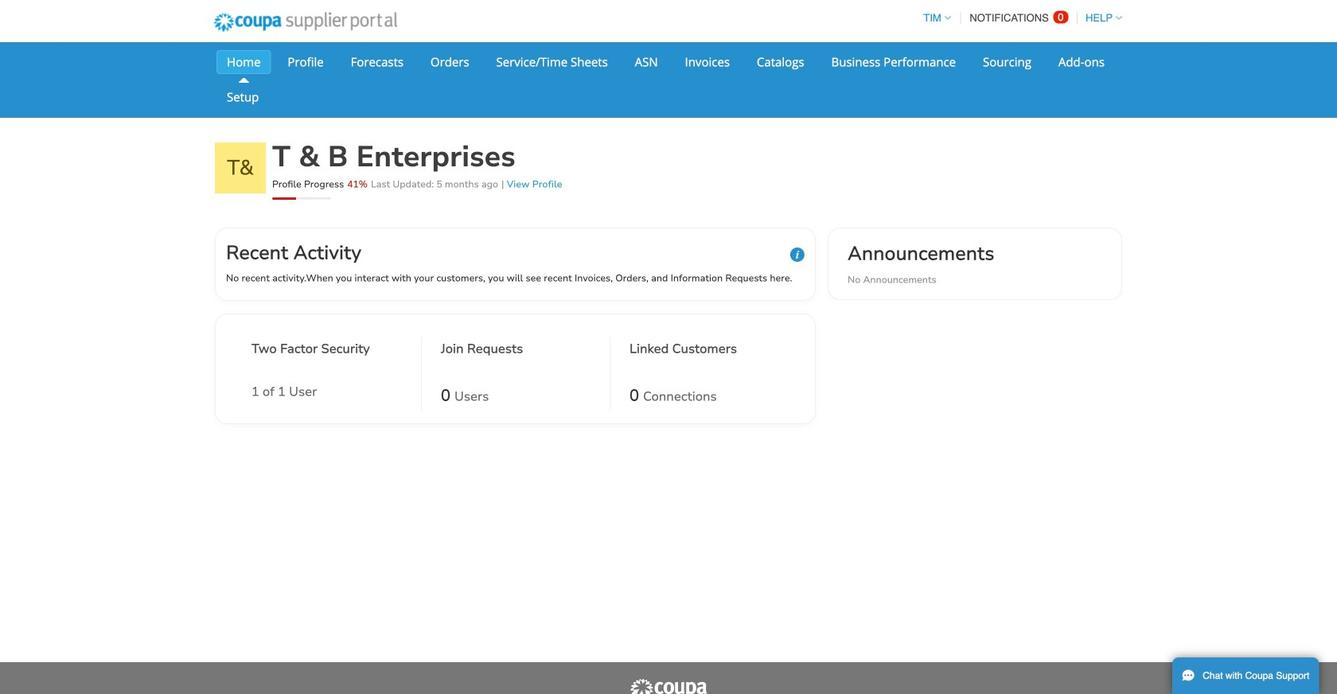 Task type: locate. For each thing, give the bounding box(es) containing it.
navigation
[[917, 2, 1122, 33]]

0 vertical spatial coupa supplier portal image
[[203, 2, 408, 42]]

0 horizontal spatial coupa supplier portal image
[[203, 2, 408, 42]]

1 vertical spatial coupa supplier portal image
[[629, 678, 708, 694]]

coupa supplier portal image
[[203, 2, 408, 42], [629, 678, 708, 694]]



Task type: describe. For each thing, give the bounding box(es) containing it.
t& image
[[215, 142, 266, 193]]

additional information image
[[790, 248, 805, 262]]

1 horizontal spatial coupa supplier portal image
[[629, 678, 708, 694]]



